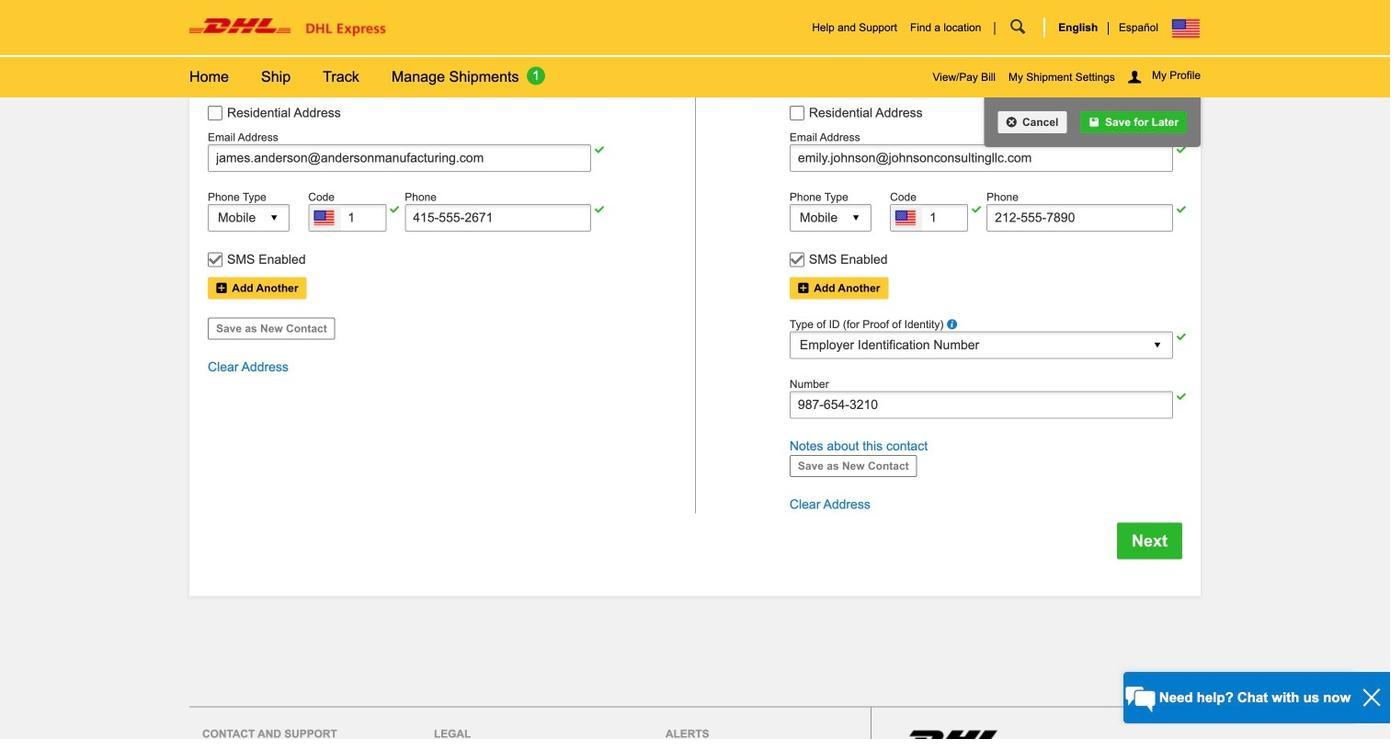 Task type: locate. For each thing, give the bounding box(es) containing it.
user image
[[1128, 69, 1145, 85]]

None text field
[[790, 0, 1174, 25], [308, 204, 387, 232], [891, 204, 969, 232], [790, 0, 1174, 25], [308, 204, 387, 232], [891, 204, 969, 232]]

add image for dhl will send shipment notifications to this email address field
[[216, 282, 229, 294]]

1 horizontal spatial ___-___-____ text field
[[987, 204, 1174, 232]]

___-___-____ text field
[[405, 204, 591, 232], [987, 204, 1174, 232]]

1 ___-___-____ text field from the left
[[405, 204, 591, 232]]

0 horizontal spatial ___-___-____ text field
[[405, 204, 591, 232]]

DHL will send shipment notifications to this email address text field
[[790, 144, 1174, 172]]

0 horizontal spatial add image
[[216, 282, 229, 294]]

navigation
[[261, 57, 323, 98]]

None text field
[[208, 0, 592, 25]]

add image for dhl will send shipment notifications to this email address text field
[[798, 282, 812, 294]]

___-___-____ text field for dhl will send shipment notifications to this email address field
[[405, 204, 591, 232]]

None search field
[[982, 0, 1044, 55]]

dhl express image
[[189, 18, 386, 37]]

1 horizontal spatial add image
[[798, 282, 812, 294]]

2 ___-___-____ text field from the left
[[987, 204, 1174, 232]]

2 add image from the left
[[798, 282, 812, 294]]

open search bar in top navigation image
[[995, 20, 1044, 34]]

1 add image from the left
[[216, 282, 229, 294]]

add image
[[216, 282, 229, 294], [798, 282, 812, 294]]

banner
[[0, 0, 1391, 98]]

___-___-____ text field for dhl will send shipment notifications to this email address text field
[[987, 204, 1174, 232]]

save image
[[1089, 116, 1103, 128]]



Task type: vqa. For each thing, say whether or not it's contained in the screenshot.
text field
yes



Task type: describe. For each thing, give the bounding box(es) containing it.
Employer Identification Number text field
[[790, 391, 1174, 419]]

cancel image
[[1007, 116, 1020, 128]]

DHL will send shipment notifications to this email address field
[[208, 144, 592, 172]]



